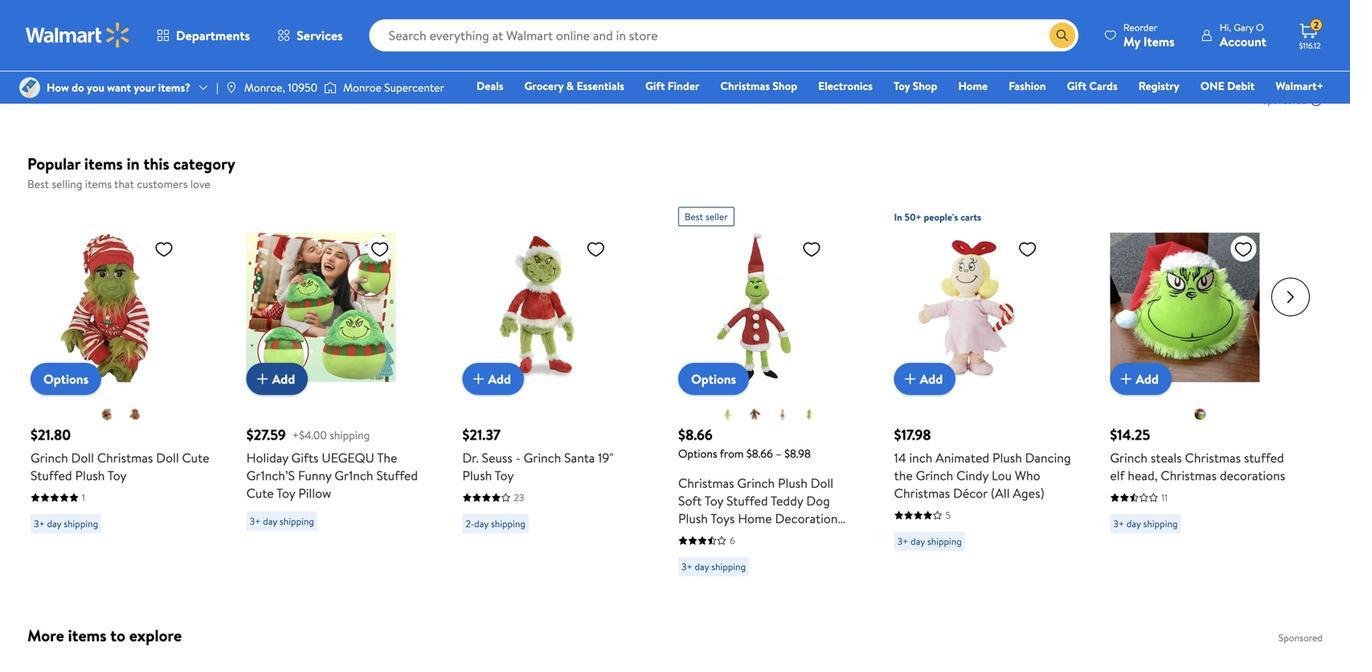 Task type: describe. For each thing, give the bounding box(es) containing it.
people's
[[924, 210, 958, 224]]

shipping inside $27.59 +$4.00 shipping holiday gifts uegequ the gr1nch's funny gr1nch stuffed cute toy pillow
[[330, 427, 370, 443]]

stripe image
[[128, 408, 141, 421]]

toy shop
[[894, 78, 938, 94]]

your
[[134, 80, 155, 95]]

debit
[[1227, 78, 1255, 94]]

add to favorites list, grinch steals christmas stuffed elf head, christmas decorations image
[[1234, 239, 1253, 259]]

teddy
[[771, 492, 803, 510]]

Walmart Site-Wide search field
[[369, 19, 1078, 51]]

-
[[516, 449, 521, 467]]

1 vertical spatial sponsored
[[1279, 631, 1323, 645]]

for
[[741, 527, 757, 545]]

account
[[1220, 33, 1267, 50]]

home inside christmas grinch plush doll soft toy stuffed teddy dog plush toys home decoration xmas gifts for kids
[[738, 510, 772, 527]]

product group containing $27.59
[[246, 201, 427, 583]]

add for dr. seuss - grinch santa 19" plush toy
[[488, 370, 511, 388]]

christmas inside $21.80 grinch doll christmas doll cute stuffed plush toy
[[97, 449, 153, 467]]

$21.37
[[462, 425, 501, 445]]

50+
[[905, 210, 922, 224]]

christmas inside the "$17.98 14 inch animated plush dancing the grinch cindy lou who christmas décor (all ages)"
[[894, 484, 950, 502]]

decoration
[[775, 510, 838, 527]]

plush down $8.98
[[778, 474, 808, 492]]

steals
[[1151, 449, 1182, 467]]

who
[[1015, 467, 1040, 484]]

christmas shop
[[720, 78, 797, 94]]

toy inside $21.80 grinch doll christmas doll cute stuffed plush toy
[[107, 467, 127, 484]]

gift finder link
[[638, 77, 707, 94]]

1
[[82, 491, 85, 504]]

add to cart image for dr. seuss - grinch santa 19" plush toy
[[469, 369, 488, 389]]

soft
[[678, 492, 702, 510]]

shipping down 5 on the right bottom of page
[[927, 535, 962, 548]]

red image
[[101, 408, 114, 421]]

+$4.00
[[292, 427, 327, 443]]

$116.12
[[1299, 40, 1321, 51]]

&
[[566, 78, 574, 94]]

cute inside $21.80 grinch doll christmas doll cute stuffed plush toy
[[182, 449, 209, 467]]

from
[[720, 446, 744, 461]]

décor
[[953, 484, 988, 502]]

add to cart image
[[253, 369, 272, 389]]

do
[[72, 80, 84, 95]]

$21.37 dr. seuss - grinch santa 19" plush toy
[[462, 425, 614, 484]]

grinch doll christmas doll cute stuffed plush toy image
[[31, 233, 180, 382]]

options for grinch doll christmas doll cute stuffed plush toy image
[[43, 370, 89, 388]]

home link
[[951, 77, 995, 94]]

cards
[[1089, 78, 1118, 94]]

grinch steals christmas stuffed elf head, christmas decorations image
[[1110, 233, 1260, 382]]

cute inside $27.59 +$4.00 shipping holiday gifts uegequ the gr1nch's funny gr1nch stuffed cute toy pillow
[[246, 484, 274, 502]]

christmas grinch plush doll soft toy stuffed teddy dog plush toys home decoration xmas gifts for kids
[[678, 474, 838, 545]]

grocery & essentials link
[[517, 77, 632, 94]]

more items to explore
[[27, 624, 182, 647]]

3+ day shipping for $17.98
[[897, 535, 962, 548]]

3+ day shipping down 6
[[682, 560, 746, 574]]

0 vertical spatial $8.66
[[678, 425, 713, 445]]

walmart+
[[1276, 78, 1324, 94]]

how
[[47, 80, 69, 95]]

toys
[[711, 510, 735, 527]]

in
[[127, 152, 140, 175]]

hi,
[[1220, 20, 1232, 34]]

love
[[190, 176, 210, 192]]

customers
[[137, 176, 188, 192]]

monroe,
[[244, 80, 285, 95]]

kids
[[760, 527, 783, 545]]

doll inside christmas grinch plush doll soft toy stuffed teddy dog plush toys home decoration xmas gifts for kids
[[811, 474, 834, 492]]

add button for $14.25
[[1110, 363, 1172, 395]]

reorder
[[1123, 20, 1158, 34]]

christmas grinch plush doll soft toy stuffed teddy dog plush toys home decoration xmas gifts for kids image
[[678, 233, 828, 382]]

3 add from the left
[[920, 370, 943, 388]]

head,
[[1128, 467, 1158, 484]]

electronics
[[818, 78, 873, 94]]

add to favorites list, 14 inch animated plush dancing the grinch cindy lou who christmas décor (all ages) image
[[1018, 239, 1037, 259]]

add to favorites list, christmas grinch plush doll soft toy stuffed teddy dog plush toys home decoration xmas gifts for kids image
[[802, 239, 821, 259]]

departments button
[[143, 16, 264, 55]]

gift for gift finder
[[645, 78, 665, 94]]

3+ day shipping for $14.25
[[1113, 517, 1178, 531]]

santa
[[564, 449, 595, 467]]

christmas up 11
[[1161, 467, 1217, 484]]

add for $14.25
[[1136, 370, 1159, 388]]

seuss
[[482, 449, 513, 467]]

carts
[[961, 210, 981, 224]]

reorder my items
[[1123, 20, 1175, 50]]

$17.98
[[894, 425, 931, 445]]

3 add button from the left
[[894, 363, 956, 395]]

plush inside $21.80 grinch doll christmas doll cute stuffed plush toy
[[75, 467, 105, 484]]

add button for dr. seuss - grinch santa 19" plush toy
[[462, 363, 524, 395]]

to
[[110, 624, 125, 647]]

grinch for $21.80
[[31, 449, 68, 467]]

product group containing $21.80
[[31, 201, 211, 583]]

christmas shop link
[[713, 77, 805, 94]]

options inside $8.66 options from $8.66 – $8.98
[[678, 446, 717, 461]]

walmart image
[[26, 23, 130, 48]]

uegequ
[[322, 449, 374, 467]]

best seller
[[685, 210, 728, 224]]

funny
[[298, 467, 331, 484]]

14
[[894, 449, 906, 467]]

dancing
[[1025, 449, 1071, 467]]

19"
[[598, 449, 614, 467]]

more
[[27, 624, 64, 647]]

product group containing $8.66
[[678, 201, 859, 583]]

hi, gary o account
[[1220, 20, 1267, 50]]

gr1nch's
[[246, 467, 295, 484]]

14 inch animated plush dancing the grinch cindy lou who christmas décor (all ages) image
[[894, 233, 1044, 382]]

in 50+ people's carts
[[894, 210, 981, 224]]

0 horizontal spatial doll
[[71, 449, 94, 467]]

3+ for $21.80
[[34, 517, 45, 531]]

3+ day shipping for $21.80
[[34, 517, 98, 531]]

monroe, 10950
[[244, 80, 318, 95]]

shop for christmas shop
[[773, 78, 797, 94]]

2
[[1314, 18, 1319, 32]]

cindy
[[957, 467, 989, 484]]

6
[[730, 534, 735, 547]]

–
[[776, 446, 782, 461]]

add for holiday gifts uegequ the gr1nch's funny gr1nch stuffed cute toy pillow
[[272, 370, 295, 388]]

in
[[894, 210, 902, 224]]

3+ day shipping down the pillow
[[250, 515, 314, 528]]

$8.98
[[785, 446, 811, 461]]

seller
[[706, 210, 728, 224]]

one
[[1201, 78, 1225, 94]]

stuffed for christmas
[[727, 492, 768, 510]]

fashion link
[[1002, 77, 1053, 94]]

1 horizontal spatial doll
[[156, 449, 179, 467]]

walmart+ link
[[1269, 77, 1331, 94]]

ad disclaimer and feedback image
[[1310, 94, 1323, 107]]

one debit link
[[1193, 77, 1262, 94]]

christmas inside christmas grinch plush doll soft toy stuffed teddy dog plush toys home decoration xmas gifts for kids
[[678, 474, 734, 492]]

shipping down 11
[[1143, 517, 1178, 531]]

the
[[377, 449, 397, 467]]

gift for gift cards
[[1067, 78, 1087, 94]]

selling
[[52, 176, 82, 192]]

gr1nch
[[335, 467, 373, 484]]

$27.59
[[246, 425, 286, 445]]

pillow
[[298, 484, 331, 502]]

plush inside $21.37 dr. seuss - grinch santa 19" plush toy
[[462, 467, 492, 484]]

$21.80
[[31, 425, 71, 445]]



Task type: vqa. For each thing, say whether or not it's contained in the screenshot.
Patio & garden link
no



Task type: locate. For each thing, give the bounding box(es) containing it.
2 horizontal spatial add to cart image
[[1117, 369, 1136, 389]]

cute down holiday on the left bottom
[[246, 484, 274, 502]]

gift inside gift cards link
[[1067, 78, 1087, 94]]

departments
[[176, 27, 250, 44]]

$8.66 options from $8.66 – $8.98
[[678, 425, 811, 461]]

essentials
[[577, 78, 624, 94]]

toy inside $21.37 dr. seuss - grinch santa 19" plush toy
[[495, 467, 514, 484]]

1 vertical spatial cute
[[246, 484, 274, 502]]

popular items in this category best selling items that customers love
[[27, 152, 235, 192]]

items for in
[[84, 152, 123, 175]]

 image
[[324, 80, 337, 96], [225, 81, 238, 94]]

options link up grinch icon
[[678, 363, 749, 395]]

best down popular
[[27, 176, 49, 192]]

3+
[[250, 515, 261, 528], [34, 517, 45, 531], [1113, 517, 1124, 531], [897, 535, 908, 548], [682, 560, 692, 574]]

add to favorites list, grinch doll christmas doll cute stuffed plush toy image
[[154, 239, 174, 259]]

add to favorites list, holiday gifts uegequ the gr1nch's funny gr1nch stuffed cute toy pillow image
[[370, 239, 390, 259]]

$17.98 14 inch animated plush dancing the grinch cindy lou who christmas décor (all ages)
[[894, 425, 1071, 502]]

finder
[[668, 78, 699, 94]]

2 shop from the left
[[913, 78, 938, 94]]

next slide for popular items in this category list image
[[1271, 278, 1310, 316]]

stuffed for $21.80
[[31, 467, 72, 484]]

shop for toy shop
[[913, 78, 938, 94]]

plush left toys
[[678, 510, 708, 527]]

stuffed inside $21.80 grinch doll christmas doll cute stuffed plush toy
[[31, 467, 72, 484]]

1 horizontal spatial stuffed
[[376, 467, 418, 484]]

2 horizontal spatial stuffed
[[727, 492, 768, 510]]

dog
[[806, 492, 830, 510]]

$8.66 left '–'
[[747, 446, 773, 461]]

stuffed inside christmas grinch plush doll soft toy stuffed teddy dog plush toys home decoration xmas gifts for kids
[[727, 492, 768, 510]]

2 add button from the left
[[462, 363, 524, 395]]

Search search field
[[369, 19, 1078, 51]]

explore
[[129, 624, 182, 647]]

home left fashion link
[[958, 78, 988, 94]]

doll
[[71, 449, 94, 467], [156, 449, 179, 467], [811, 474, 834, 492]]

add button
[[246, 363, 308, 395], [462, 363, 524, 395], [894, 363, 956, 395], [1110, 363, 1172, 395]]

add to cart image
[[469, 369, 488, 389], [901, 369, 920, 389], [1117, 369, 1136, 389]]

plush up (all
[[993, 449, 1022, 467]]

the
[[894, 467, 913, 484]]

options up grinch icon
[[691, 370, 736, 388]]

grinch inside $21.80 grinch doll christmas doll cute stuffed plush toy
[[31, 449, 68, 467]]

product group containing $21.37
[[462, 201, 643, 583]]

elf
[[1110, 467, 1125, 484]]

grinch
[[31, 449, 68, 467], [524, 449, 561, 467], [1110, 449, 1148, 467], [916, 467, 953, 484], [737, 474, 775, 492]]

5 product group from the left
[[894, 201, 1075, 583]]

$21.80 grinch doll christmas doll cute stuffed plush toy
[[31, 425, 209, 484]]

holiday gifts uegequ the gr1nch's funny gr1nch stuffed cute toy pillow image
[[246, 233, 396, 382]]

add to favorites list, dr. seuss - grinch santa 19" plush toy image
[[586, 239, 605, 259]]

xmas
[[678, 527, 707, 545]]

toy right electronics on the top of the page
[[894, 78, 910, 94]]

2 options link from the left
[[678, 363, 749, 395]]

(all
[[991, 484, 1010, 502]]

add button up $17.98
[[894, 363, 956, 395]]

0 horizontal spatial best
[[27, 176, 49, 192]]

best left seller
[[685, 210, 703, 224]]

3+ day shipping down 1
[[34, 517, 98, 531]]

add up $21.37
[[488, 370, 511, 388]]

1 horizontal spatial gift
[[1067, 78, 1087, 94]]

christmas up toys
[[678, 474, 734, 492]]

3+ for $17.98
[[897, 535, 908, 548]]

3+ day shipping
[[250, 515, 314, 528], [34, 517, 98, 531], [1113, 517, 1178, 531], [897, 535, 962, 548], [682, 560, 746, 574]]

 image right 10950 on the top
[[324, 80, 337, 96]]

christmas inside christmas shop link
[[720, 78, 770, 94]]

lou
[[992, 467, 1012, 484]]

0 horizontal spatial $8.66
[[678, 425, 713, 445]]

1 options link from the left
[[31, 363, 101, 395]]

add up $27.59
[[272, 370, 295, 388]]

services button
[[264, 16, 357, 55]]

options for christmas grinch plush doll soft toy stuffed teddy dog plush toys home decoration xmas gifts for kids "image"
[[691, 370, 736, 388]]

toy inside "link"
[[894, 78, 910, 94]]

0 horizontal spatial add to cart image
[[469, 369, 488, 389]]

product group containing $14.25
[[1110, 201, 1291, 583]]

3 add to cart image from the left
[[1117, 369, 1136, 389]]

4 product group from the left
[[678, 201, 859, 583]]

0 horizontal spatial home
[[738, 510, 772, 527]]

 image
[[19, 77, 40, 98]]

add
[[272, 370, 295, 388], [488, 370, 511, 388], [920, 370, 943, 388], [1136, 370, 1159, 388]]

grinch inside $14.25 grinch steals christmas stuffed elf head, christmas decorations
[[1110, 449, 1148, 467]]

cute left holiday on the left bottom
[[182, 449, 209, 467]]

1 horizontal spatial $8.66
[[747, 446, 773, 461]]

toy shop link
[[887, 77, 945, 94]]

grinch inside the "$17.98 14 inch animated plush dancing the grinch cindy lou who christmas décor (all ages)"
[[916, 467, 953, 484]]

2 vertical spatial items
[[68, 624, 106, 647]]

1 vertical spatial gifts
[[710, 527, 738, 545]]

shipping down 1
[[64, 517, 98, 531]]

3+ day shipping down 11
[[1113, 517, 1178, 531]]

ages)
[[1013, 484, 1045, 502]]

stuffed inside $27.59 +$4.00 shipping holiday gifts uegequ the gr1nch's funny gr1nch stuffed cute toy pillow
[[376, 467, 418, 484]]

1 horizontal spatial options link
[[678, 363, 749, 395]]

shipping down "23"
[[491, 517, 526, 531]]

add up $17.98
[[920, 370, 943, 388]]

$27.59 +$4.00 shipping holiday gifts uegequ the gr1nch's funny gr1nch stuffed cute toy pillow
[[246, 425, 418, 502]]

6 product group from the left
[[1110, 201, 1291, 583]]

grinch down $21.80
[[31, 449, 68, 467]]

gift
[[645, 78, 665, 94], [1067, 78, 1087, 94]]

that
[[114, 176, 134, 192]]

0 vertical spatial cute
[[182, 449, 209, 467]]

xmas dog image
[[749, 408, 761, 421]]

christmas down stripe image
[[97, 449, 153, 467]]

1 vertical spatial best
[[685, 210, 703, 224]]

1 horizontal spatial home
[[958, 78, 988, 94]]

1 horizontal spatial shop
[[913, 78, 938, 94]]

stuffed down $21.80
[[31, 467, 72, 484]]

1 add to cart image from the left
[[469, 369, 488, 389]]

$14.25 grinch steals christmas stuffed elf head, christmas decorations
[[1110, 425, 1285, 484]]

holiday
[[246, 449, 288, 467]]

christmas down grinch head icon
[[1185, 449, 1241, 467]]

1 horizontal spatial best
[[685, 210, 703, 224]]

best
[[27, 176, 49, 192], [685, 210, 703, 224]]

gary
[[1234, 20, 1254, 34]]

grinch inside $21.37 dr. seuss - grinch santa 19" plush toy
[[524, 449, 561, 467]]

you
[[87, 80, 104, 95]]

plush up 1
[[75, 467, 105, 484]]

plush inside the "$17.98 14 inch animated plush dancing the grinch cindy lou who christmas décor (all ages)"
[[993, 449, 1022, 467]]

0 horizontal spatial stuffed
[[31, 467, 72, 484]]

my
[[1123, 33, 1141, 50]]

2 product group from the left
[[246, 201, 427, 583]]

0 vertical spatial gifts
[[291, 449, 319, 467]]

add button up $27.59
[[246, 363, 308, 395]]

want
[[107, 80, 131, 95]]

plush
[[993, 449, 1022, 467], [75, 467, 105, 484], [462, 467, 492, 484], [778, 474, 808, 492], [678, 510, 708, 527]]

gift left finder
[[645, 78, 665, 94]]

0 horizontal spatial cute
[[182, 449, 209, 467]]

product group containing $17.98
[[894, 201, 1075, 583]]

grocery & essentials
[[524, 78, 624, 94]]

christmas down walmart site-wide search box
[[720, 78, 770, 94]]

items
[[84, 152, 123, 175], [85, 176, 112, 192], [68, 624, 106, 647]]

gifts inside christmas grinch plush doll soft toy stuffed teddy dog plush toys home decoration xmas gifts for kids
[[710, 527, 738, 545]]

items for to
[[68, 624, 106, 647]]

toy down red icon
[[107, 467, 127, 484]]

grinch for christmas
[[737, 474, 775, 492]]

1 horizontal spatial gifts
[[710, 527, 738, 545]]

animated
[[936, 449, 989, 467]]

23
[[514, 491, 524, 504]]

add button up $21.37
[[462, 363, 524, 395]]

christmas up 5 on the right bottom of page
[[894, 484, 950, 502]]

options
[[43, 370, 89, 388], [691, 370, 736, 388], [678, 446, 717, 461]]

grinch down from
[[737, 474, 775, 492]]

home right toys
[[738, 510, 772, 527]]

toy inside christmas grinch plush doll soft toy stuffed teddy dog plush toys home decoration xmas gifts for kids
[[705, 492, 723, 510]]

|
[[216, 80, 218, 95]]

grinch image
[[721, 408, 734, 421]]

add button for holiday gifts uegequ the gr1nch's funny gr1nch stuffed cute toy pillow
[[246, 363, 308, 395]]

grinch inside christmas grinch plush doll soft toy stuffed teddy dog plush toys home decoration xmas gifts for kids
[[737, 474, 775, 492]]

items up "that"
[[84, 152, 123, 175]]

options up $21.80
[[43, 370, 89, 388]]

add up $14.25
[[1136, 370, 1159, 388]]

1 horizontal spatial add to cart image
[[901, 369, 920, 389]]

dr. seuss - grinch santa 19" plush toy image
[[462, 233, 612, 382]]

toy inside $27.59 +$4.00 shipping holiday gifts uegequ the gr1nch's funny gr1nch stuffed cute toy pillow
[[276, 484, 295, 502]]

shop inside christmas shop link
[[773, 78, 797, 94]]

0 vertical spatial items
[[84, 152, 123, 175]]

shop left electronics on the top of the page
[[773, 78, 797, 94]]

o
[[1256, 20, 1264, 34]]

1 add button from the left
[[246, 363, 308, 395]]

popular
[[27, 152, 80, 175]]

monroe supercenter
[[343, 80, 444, 95]]

$14.25
[[1110, 425, 1150, 445]]

stuffed
[[31, 467, 72, 484], [376, 467, 418, 484], [727, 492, 768, 510]]

0 vertical spatial sponsored
[[1263, 94, 1307, 107]]

stuffed
[[1244, 449, 1284, 467]]

grinch head image
[[1194, 408, 1207, 421]]

0 vertical spatial home
[[958, 78, 988, 94]]

best inside popular items in this category best selling items that customers love
[[27, 176, 49, 192]]

gifts inside $27.59 +$4.00 shipping holiday gifts uegequ the gr1nch's funny gr1nch stuffed cute toy pillow
[[291, 449, 319, 467]]

fashion
[[1009, 78, 1046, 94]]

10950
[[288, 80, 318, 95]]

shop left home link
[[913, 78, 938, 94]]

 image right |
[[225, 81, 238, 94]]

items left "that"
[[85, 176, 112, 192]]

1 vertical spatial $8.66
[[747, 446, 773, 461]]

1 horizontal spatial cute
[[246, 484, 274, 502]]

dr.
[[462, 449, 479, 467]]

items left to
[[68, 624, 106, 647]]

shipping up uegequ
[[330, 427, 370, 443]]

2 add from the left
[[488, 370, 511, 388]]

options left from
[[678, 446, 717, 461]]

1 shop from the left
[[773, 78, 797, 94]]

grinch right "the"
[[916, 467, 953, 484]]

$8.66 up soft
[[678, 425, 713, 445]]

electronics link
[[811, 77, 880, 94]]

3 product group from the left
[[462, 201, 643, 583]]

search icon image
[[1056, 29, 1069, 42]]

gifts down +$4.00
[[291, 449, 319, 467]]

toy left the pillow
[[276, 484, 295, 502]]

day
[[263, 515, 277, 528], [47, 517, 61, 531], [474, 517, 489, 531], [1127, 517, 1141, 531], [911, 535, 925, 548], [695, 560, 709, 574]]

 image for monroe supercenter
[[324, 80, 337, 96]]

3+ for $14.25
[[1113, 517, 1124, 531]]

0 horizontal spatial  image
[[225, 81, 238, 94]]

deals link
[[469, 77, 511, 94]]

0 vertical spatial best
[[27, 176, 49, 192]]

gift left "cards"
[[1067, 78, 1087, 94]]

grinch for $14.25
[[1110, 449, 1148, 467]]

add to cart image up $21.37
[[469, 369, 488, 389]]

monroe
[[343, 80, 382, 95]]

add to cart image up $14.25
[[1117, 369, 1136, 389]]

0 horizontal spatial gift
[[645, 78, 665, 94]]

1 add from the left
[[272, 370, 295, 388]]

add to cart image for $14.25
[[1117, 369, 1136, 389]]

gift finder
[[645, 78, 699, 94]]

shipping down 6
[[711, 560, 746, 574]]

4 add button from the left
[[1110, 363, 1172, 395]]

11
[[1162, 491, 1168, 504]]

gift inside gift finder link
[[645, 78, 665, 94]]

stuffed up the for at the bottom right of page
[[727, 492, 768, 510]]

items?
[[158, 80, 190, 95]]

plush down $21.37
[[462, 467, 492, 484]]

items
[[1144, 33, 1175, 50]]

1 horizontal spatial  image
[[324, 80, 337, 96]]

category
[[173, 152, 235, 175]]

2-day shipping
[[466, 517, 526, 531]]

1 vertical spatial home
[[738, 510, 772, 527]]

4 add from the left
[[1136, 370, 1159, 388]]

cute
[[182, 449, 209, 467], [246, 484, 274, 502]]

3+ day shipping down 5 on the right bottom of page
[[897, 535, 962, 548]]

this
[[143, 152, 169, 175]]

options link up red icon
[[31, 363, 101, 395]]

shop inside the toy shop "link"
[[913, 78, 938, 94]]

toy left -
[[495, 467, 514, 484]]

2 horizontal spatial doll
[[811, 474, 834, 492]]

1 gift from the left
[[645, 78, 665, 94]]

scarf grinch image
[[803, 408, 816, 421]]

0 horizontal spatial options link
[[31, 363, 101, 395]]

xmas grinch image
[[776, 408, 789, 421]]

 image for monroe, 10950
[[225, 81, 238, 94]]

options link for grinch doll christmas doll cute stuffed plush toy image
[[31, 363, 101, 395]]

shipping down the pillow
[[280, 515, 314, 528]]

1 product group from the left
[[31, 201, 211, 583]]

inch
[[909, 449, 933, 467]]

1 vertical spatial items
[[85, 176, 112, 192]]

0 horizontal spatial shop
[[773, 78, 797, 94]]

options link for christmas grinch plush doll soft toy stuffed teddy dog plush toys home decoration xmas gifts for kids "image"
[[678, 363, 749, 395]]

0 horizontal spatial gifts
[[291, 449, 319, 467]]

2 add to cart image from the left
[[901, 369, 920, 389]]

grinch right -
[[524, 449, 561, 467]]

add button up $14.25
[[1110, 363, 1172, 395]]

gifts left the for at the bottom right of page
[[710, 527, 738, 545]]

toy right soft
[[705, 492, 723, 510]]

grinch down $14.25
[[1110, 449, 1148, 467]]

product group
[[31, 201, 211, 583], [246, 201, 427, 583], [462, 201, 643, 583], [678, 201, 859, 583], [894, 201, 1075, 583], [1110, 201, 1291, 583]]

gift cards
[[1067, 78, 1118, 94]]

one debit
[[1201, 78, 1255, 94]]

2 gift from the left
[[1067, 78, 1087, 94]]

add to cart image up $17.98
[[901, 369, 920, 389]]

stuffed right gr1nch
[[376, 467, 418, 484]]



